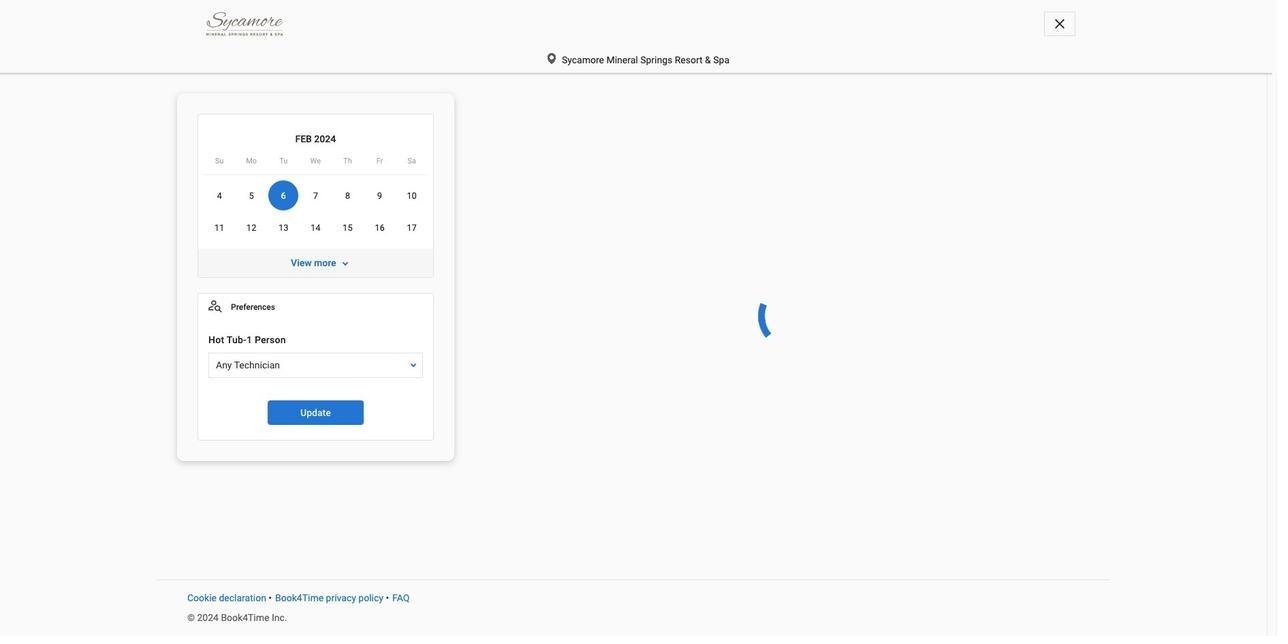 Task type: locate. For each thing, give the bounding box(es) containing it.
loading progress bar
[[745, 269, 840, 364]]

logo image image
[[202, 7, 287, 41]]

None field
[[208, 353, 423, 378]]



